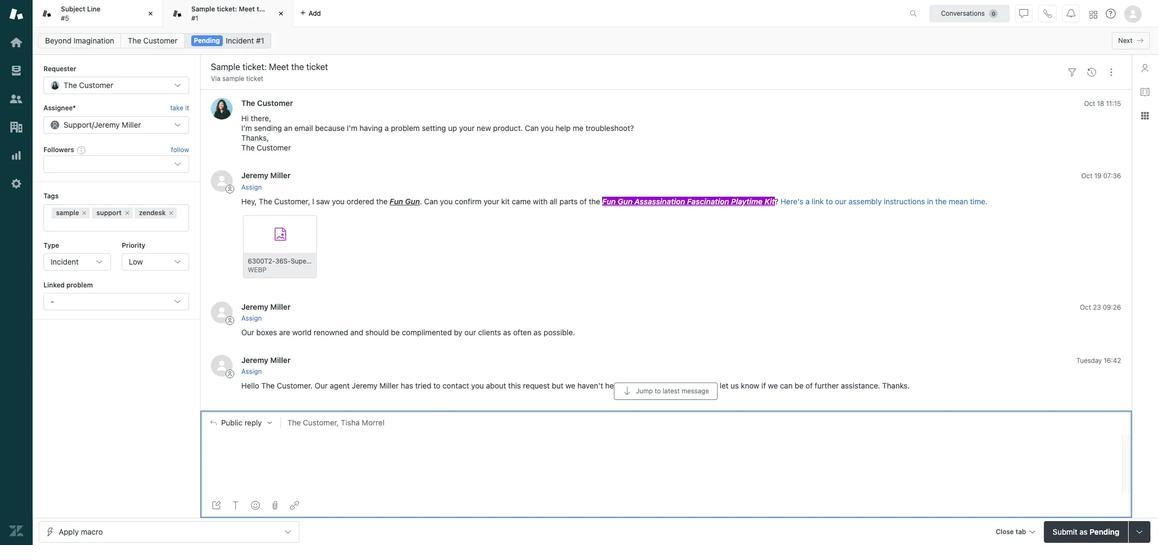 Task type: describe. For each thing, give the bounding box(es) containing it.
help
[[556, 124, 571, 133]]

/
[[92, 120, 94, 129]]

1 vertical spatial problem
[[66, 281, 93, 289]]

filter image
[[1069, 68, 1077, 77]]

thanks.
[[883, 381, 911, 391]]

0 vertical spatial sample
[[222, 75, 245, 83]]

1 assign from the top
[[241, 183, 262, 191]]

assign for our
[[241, 314, 262, 323]]

support
[[97, 209, 122, 217]]

can
[[781, 381, 793, 391]]

kit
[[502, 197, 510, 206]]

hide composer image
[[662, 407, 671, 415]]

reply
[[245, 419, 262, 427]]

setting
[[422, 124, 446, 133]]

has
[[401, 381, 413, 391]]

customer, inside button
[[303, 418, 339, 427]]

webp link
[[243, 215, 318, 279]]

often
[[514, 328, 532, 337]]

thanks,
[[241, 133, 269, 143]]

1 horizontal spatial a
[[806, 197, 810, 206]]

the customer inside requester element
[[64, 81, 113, 90]]

hi there, i'm sending an email because i'm having a problem setting up your new product. can you help me troubleshoot? thanks, the customer
[[241, 114, 635, 153]]

jeremy for 3rd avatar from the top of the conversationlabel log
[[241, 302, 269, 311]]

ordered
[[347, 197, 374, 206]]

1 vertical spatial ticket
[[246, 75, 263, 83]]

the right hello
[[261, 381, 275, 391]]

jeremy inside assignee* "element"
[[94, 120, 120, 129]]

public
[[221, 419, 243, 427]]

jeremy miller link for boxes
[[241, 302, 291, 311]]

support / jeremy miller
[[64, 120, 141, 129]]

the customer, tisha morrel
[[288, 418, 385, 427]]

add link (cmd k) image
[[290, 501, 299, 510]]

Tuesday 16:42 text field
[[1077, 357, 1122, 365]]

renowned
[[314, 328, 348, 337]]

low
[[129, 257, 143, 266]]

add button
[[294, 0, 328, 27]]

sending
[[254, 124, 282, 133]]

tab
[[1016, 528, 1027, 536]]

18
[[1098, 100, 1105, 108]]

the right the hey,
[[259, 197, 272, 206]]

0 horizontal spatial our
[[241, 328, 254, 337]]

hi
[[241, 114, 249, 123]]

customer context image
[[1142, 64, 1150, 72]]

customer inside requester element
[[79, 81, 113, 90]]

problem inside hi there, i'm sending an email because i'm having a problem setting up your new product. can you help me troubleshoot? thanks, the customer
[[391, 124, 420, 133]]

23
[[1094, 303, 1102, 311]]

pending inside secondary element
[[194, 36, 220, 45]]

zendesk support image
[[9, 7, 23, 21]]

hello
[[241, 381, 259, 391]]

customer inside hi there, i'm sending an email because i'm having a problem setting up your new product. can you help me troubleshoot? thanks, the customer
[[257, 143, 291, 153]]

zendesk products image
[[1090, 11, 1098, 18]]

add
[[309, 9, 321, 17]]

reporting image
[[9, 148, 23, 163]]

contact
[[443, 381, 470, 391]]

i
[[312, 197, 314, 206]]

parts
[[560, 197, 578, 206]]

close
[[997, 528, 1015, 536]]

assassination
[[635, 197, 686, 206]]

take
[[170, 104, 183, 112]]

Oct 18 11:15 text field
[[1085, 100, 1122, 108]]

oct for oct 19 07:36
[[1082, 172, 1093, 180]]

1 assign button from the top
[[241, 183, 262, 192]]

morrel
[[362, 418, 385, 427]]

format text image
[[232, 501, 240, 510]]

views image
[[9, 64, 23, 78]]

line
[[87, 5, 101, 13]]

.
[[420, 197, 422, 206]]

remove image for sample
[[81, 210, 88, 216]]

1 horizontal spatial pending
[[1090, 527, 1120, 537]]

but
[[552, 381, 564, 391]]

all
[[550, 197, 558, 206]]

linked
[[44, 281, 65, 289]]

ticket:
[[217, 5, 237, 13]]

info on adding followers image
[[77, 146, 86, 154]]

tags
[[44, 192, 59, 200]]

oct 18 11:15
[[1085, 100, 1122, 108]]

the right parts
[[589, 197, 601, 206]]

-
[[51, 297, 54, 306]]

customer.
[[277, 381, 313, 391]]

1 horizontal spatial as
[[534, 328, 542, 337]]

4 avatar image from the top
[[211, 355, 233, 377]]

can inside hi there, i'm sending an email because i'm having a problem setting up your new product. can you help me troubleshoot? thanks, the customer
[[525, 124, 539, 133]]

follow
[[171, 146, 189, 154]]

add attachment image
[[271, 501, 280, 510]]

2 avatar image from the top
[[211, 170, 233, 192]]

linked problem element
[[44, 293, 189, 311]]

email
[[295, 124, 313, 133]]

should
[[366, 328, 389, 337]]

?
[[775, 197, 779, 206]]

public reply
[[221, 419, 262, 427]]

incident button
[[44, 253, 111, 271]]

you left confirm
[[440, 197, 453, 206]]

0 vertical spatial of
[[580, 197, 587, 206]]

ticket inside sample ticket: meet the ticket #1
[[269, 5, 287, 13]]

tuesday
[[1077, 357, 1103, 365]]

customer inside secondary element
[[143, 36, 178, 45]]

time.
[[971, 197, 988, 206]]

jeremy right the agent
[[352, 381, 378, 391]]

oct 19 07:36
[[1082, 172, 1122, 180]]

oct for oct 18 11:15
[[1085, 100, 1096, 108]]

miller for first avatar from the bottom
[[271, 356, 291, 365]]

priority
[[122, 241, 145, 249]]

1 jeremy miller link from the top
[[241, 171, 291, 180]]

kit
[[765, 197, 775, 206]]

tab containing sample ticket: meet the ticket
[[163, 0, 294, 27]]

assignee* element
[[44, 116, 189, 134]]

our boxes are world renowned and should be complimented by our clients as often as possible.
[[241, 328, 575, 337]]

incident for incident
[[51, 257, 79, 266]]

2 horizontal spatial as
[[1080, 527, 1088, 537]]

and
[[351, 328, 364, 337]]

subject
[[61, 5, 85, 13]]

jump to latest message button
[[615, 383, 718, 400]]

from
[[647, 381, 663, 391]]

0 vertical spatial our
[[836, 197, 847, 206]]

followers
[[44, 146, 74, 154]]

2 i'm from the left
[[347, 124, 358, 133]]

requester
[[44, 65, 76, 73]]

apply macro
[[59, 527, 103, 537]]

1 gun from the left
[[405, 197, 420, 206]]

1 fun from the left
[[390, 197, 403, 206]]

assign button for hello
[[241, 367, 262, 377]]

#1 inside secondary element
[[256, 36, 264, 45]]

saw
[[316, 197, 330, 206]]

0 vertical spatial be
[[391, 328, 400, 337]]

you inside hi there, i'm sending an email because i'm having a problem setting up your new product. can you help me troubleshoot? thanks, the customer
[[541, 124, 554, 133]]

zendesk
[[139, 209, 166, 217]]

2 we from the left
[[769, 381, 779, 391]]

jeremy for first avatar from the bottom
[[241, 356, 269, 365]]

instructions
[[884, 197, 926, 206]]

the right ordered
[[377, 197, 388, 206]]

conversations
[[942, 9, 986, 17]]

insert emojis image
[[251, 501, 260, 510]]

admin image
[[9, 177, 23, 191]]

11:15
[[1107, 100, 1122, 108]]

Oct 23 09:26 text field
[[1081, 303, 1122, 311]]

hey, the customer, i saw you ordered the fun gun . can you confirm your kit came with all parts of the fun gun assassination fascination playtime kit ? here's a link to our assembly instructions in the mean time.
[[241, 197, 988, 206]]

0 horizontal spatial as
[[503, 328, 512, 337]]

sample ticket: meet the ticket #1
[[191, 5, 287, 22]]

miller inside assignee* "element"
[[122, 120, 141, 129]]

linked problem
[[44, 281, 93, 289]]

07:36
[[1104, 172, 1122, 180]]



Task type: vqa. For each thing, say whether or not it's contained in the screenshot.
your inside the Hi there, I'm sending an email because I'm having a problem setting up your new product. Can you help me troubleshoot? Thanks, The Customer
yes



Task type: locate. For each thing, give the bounding box(es) containing it.
assignee*
[[44, 104, 76, 112]]

via sample ticket
[[211, 75, 263, 83]]

2 gun from the left
[[618, 197, 633, 206]]

2 horizontal spatial to
[[826, 197, 834, 206]]

latest
[[663, 387, 680, 395]]

our right 'link' at the top of page
[[836, 197, 847, 206]]

jeremy up hello
[[241, 356, 269, 365]]

problem
[[391, 124, 420, 133], [66, 281, 93, 289]]

you left yet.
[[665, 381, 678, 391]]

3 assign button from the top
[[241, 367, 262, 377]]

as left often
[[503, 328, 512, 337]]

gun right ordered
[[405, 197, 420, 206]]

remove image
[[81, 210, 88, 216], [168, 210, 175, 216]]

fun right parts
[[603, 197, 616, 206]]

jeremy up the hey,
[[241, 171, 269, 180]]

incident for incident #1
[[226, 36, 254, 45]]

your left kit
[[484, 197, 500, 206]]

miller for 3rd avatar from the top of the conversationlabel log
[[271, 302, 291, 311]]

macro
[[81, 527, 103, 537]]

knowledge image
[[1142, 88, 1150, 96]]

to right 'link' at the top of page
[[826, 197, 834, 206]]

0 vertical spatial incident
[[226, 36, 254, 45]]

1 vertical spatial assign
[[241, 314, 262, 323]]

jeremy miller link up boxes
[[241, 302, 291, 311]]

assign up hello
[[241, 368, 262, 376]]

Subject field
[[209, 60, 1061, 73]]

let
[[720, 381, 729, 391]]

world
[[292, 328, 312, 337]]

1 horizontal spatial the customer link
[[241, 99, 293, 108]]

1 vertical spatial jeremy miller link
[[241, 302, 291, 311]]

0 horizontal spatial incident
[[51, 257, 79, 266]]

the inside button
[[288, 418, 301, 427]]

us
[[731, 381, 739, 391]]

#5
[[61, 14, 69, 22]]

1 vertical spatial of
[[806, 381, 813, 391]]

requester element
[[44, 77, 189, 94]]

an
[[284, 124, 293, 133]]

0 horizontal spatial problem
[[66, 281, 93, 289]]

1 vertical spatial your
[[484, 197, 500, 206]]

assign button up hello
[[241, 367, 262, 377]]

assign button up the hey,
[[241, 183, 262, 192]]

oct left 18
[[1085, 100, 1096, 108]]

1 i'm from the left
[[241, 124, 252, 133]]

gun left assassination
[[618, 197, 633, 206]]

oct for oct 23 09:26
[[1081, 303, 1092, 311]]

the
[[128, 36, 141, 45], [64, 81, 77, 90], [241, 99, 255, 108], [241, 143, 255, 153], [259, 197, 272, 206], [261, 381, 275, 391], [288, 418, 301, 427]]

3 assign from the top
[[241, 368, 262, 376]]

2 assign button from the top
[[241, 314, 262, 324]]

1 horizontal spatial your
[[484, 197, 500, 206]]

tabs tab list
[[33, 0, 899, 27]]

0 vertical spatial the customer
[[128, 36, 178, 45]]

imagination
[[74, 36, 114, 45]]

1 horizontal spatial can
[[525, 124, 539, 133]]

the inside sample ticket: meet the ticket #1
[[257, 5, 267, 13]]

beyond imagination
[[45, 36, 114, 45]]

fun left . on the top left
[[390, 197, 403, 206]]

events image
[[1088, 68, 1097, 77]]

1 we from the left
[[566, 381, 576, 391]]

assign
[[241, 183, 262, 191], [241, 314, 262, 323], [241, 368, 262, 376]]

you right saw
[[332, 197, 345, 206]]

0 horizontal spatial ticket
[[246, 75, 263, 83]]

ticket
[[269, 5, 287, 13], [246, 75, 263, 83]]

the right meet
[[257, 5, 267, 13]]

the down customer.
[[288, 418, 301, 427]]

pending left displays possible ticket submission types image
[[1090, 527, 1120, 537]]

1 horizontal spatial we
[[769, 381, 779, 391]]

0 vertical spatial ticket
[[269, 5, 287, 13]]

heard
[[606, 381, 626, 391]]

1 vertical spatial sample
[[56, 209, 79, 217]]

0 vertical spatial a
[[385, 124, 389, 133]]

0 vertical spatial assign
[[241, 183, 262, 191]]

jeremy miller assign for boxes
[[241, 302, 291, 323]]

tab up incident #1
[[163, 0, 294, 27]]

product.
[[494, 124, 523, 133]]

incident down type
[[51, 257, 79, 266]]

0 horizontal spatial we
[[566, 381, 576, 391]]

customer, inside conversationlabel log
[[274, 197, 310, 206]]

to right jump
[[655, 387, 661, 395]]

our
[[836, 197, 847, 206], [465, 328, 476, 337]]

boxes
[[257, 328, 277, 337]]

draft mode image
[[212, 501, 221, 510]]

new
[[477, 124, 491, 133]]

1 remove image from the left
[[81, 210, 88, 216]]

0 horizontal spatial gun
[[405, 197, 420, 206]]

of left further
[[806, 381, 813, 391]]

jeremy miller link up the hey,
[[241, 171, 291, 180]]

conversationlabel log
[[200, 89, 1133, 411]]

jeremy
[[94, 120, 120, 129], [241, 171, 269, 180], [241, 302, 269, 311], [241, 356, 269, 365], [352, 381, 378, 391]]

ticket right via
[[246, 75, 263, 83]]

1 horizontal spatial be
[[795, 381, 804, 391]]

0 vertical spatial assign button
[[241, 183, 262, 192]]

2 vertical spatial jeremy miller assign
[[241, 356, 291, 376]]

2 vertical spatial oct
[[1081, 303, 1092, 311]]

link
[[812, 197, 824, 206]]

the customer inside secondary element
[[128, 36, 178, 45]]

0 vertical spatial your
[[459, 124, 475, 133]]

1 horizontal spatial remove image
[[168, 210, 175, 216]]

jeremy miller assign for the
[[241, 356, 291, 376]]

1 horizontal spatial fun
[[603, 197, 616, 206]]

incident down sample ticket: meet the ticket #1 on the top left of the page
[[226, 36, 254, 45]]

2 close image from the left
[[276, 8, 287, 19]]

beyond imagination link
[[38, 33, 121, 48]]

0 horizontal spatial our
[[465, 328, 476, 337]]

as right submit
[[1080, 527, 1088, 537]]

clients
[[478, 328, 501, 337]]

0 horizontal spatial #1
[[191, 14, 199, 22]]

fascination
[[688, 197, 730, 206]]

jeremy miller assign up the hey,
[[241, 171, 291, 191]]

yet.
[[680, 381, 693, 391]]

0 vertical spatial our
[[241, 328, 254, 337]]

agent
[[330, 381, 350, 391]]

0 horizontal spatial a
[[385, 124, 389, 133]]

our right by
[[465, 328, 476, 337]]

your right up on the left top
[[459, 124, 475, 133]]

2 vertical spatial the customer
[[241, 99, 293, 108]]

problem left setting
[[391, 124, 420, 133]]

the customer
[[128, 36, 178, 45], [64, 81, 113, 90], [241, 99, 293, 108]]

sample down tags
[[56, 209, 79, 217]]

i'm down hi
[[241, 124, 252, 133]]

1 horizontal spatial incident
[[226, 36, 254, 45]]

2 vertical spatial jeremy miller link
[[241, 356, 291, 365]]

3 jeremy miller link from the top
[[241, 356, 291, 365]]

main element
[[0, 0, 33, 546]]

up
[[448, 124, 457, 133]]

customer, left tisha
[[303, 418, 339, 427]]

miller down an in the left of the page
[[271, 171, 291, 180]]

because
[[315, 124, 345, 133]]

the customer inside conversationlabel log
[[241, 99, 293, 108]]

as
[[503, 328, 512, 337], [534, 328, 542, 337], [1080, 527, 1088, 537]]

oct 23 09:26
[[1081, 303, 1122, 311]]

the inside hi there, i'm sending an email because i'm having a problem setting up your new product. can you help me troubleshoot? thanks, the customer
[[241, 143, 255, 153]]

our left the agent
[[315, 381, 328, 391]]

0 horizontal spatial close image
[[145, 8, 156, 19]]

assembly
[[849, 197, 882, 206]]

secondary element
[[33, 30, 1159, 52]]

1 horizontal spatial sample
[[222, 75, 245, 83]]

close tab
[[997, 528, 1027, 536]]

the right imagination on the left top of page
[[128, 36, 141, 45]]

be right can
[[795, 381, 804, 391]]

the down requester
[[64, 81, 77, 90]]

meet
[[239, 5, 255, 13]]

0 horizontal spatial of
[[580, 197, 587, 206]]

in
[[928, 197, 934, 206]]

0 horizontal spatial your
[[459, 124, 475, 133]]

of right parts
[[580, 197, 587, 206]]

1 close image from the left
[[145, 8, 156, 19]]

tab up imagination on the left top of page
[[33, 0, 163, 27]]

0 vertical spatial jeremy miller assign
[[241, 171, 291, 191]]

1 horizontal spatial of
[[806, 381, 813, 391]]

take it
[[170, 104, 189, 112]]

close image left sample on the top of page
[[145, 8, 156, 19]]

2 vertical spatial assign button
[[241, 367, 262, 377]]

1 vertical spatial customer,
[[303, 418, 339, 427]]

#1 down sample ticket: meet the ticket #1 on the top left of the page
[[256, 36, 264, 45]]

by
[[454, 328, 463, 337]]

conversations button
[[930, 5, 1011, 22]]

the customer link
[[121, 33, 185, 48], [241, 99, 293, 108]]

back
[[628, 381, 645, 391]]

0 horizontal spatial remove image
[[81, 210, 88, 216]]

0 vertical spatial oct
[[1085, 100, 1096, 108]]

0 horizontal spatial can
[[424, 197, 438, 206]]

followers element
[[44, 156, 189, 173]]

avatar image
[[211, 98, 233, 120], [211, 170, 233, 192], [211, 302, 233, 323], [211, 355, 233, 377]]

assign button
[[241, 183, 262, 192], [241, 314, 262, 324], [241, 367, 262, 377]]

2 jeremy miller link from the top
[[241, 302, 291, 311]]

close image
[[145, 8, 156, 19], [276, 8, 287, 19]]

assistance.
[[842, 381, 881, 391]]

miller up the are
[[271, 302, 291, 311]]

customer, left the "i"
[[274, 197, 310, 206]]

customers image
[[9, 92, 23, 106]]

submit as pending
[[1054, 527, 1120, 537]]

problem down incident popup button
[[66, 281, 93, 289]]

1 vertical spatial #1
[[256, 36, 264, 45]]

our left boxes
[[241, 328, 254, 337]]

know
[[741, 381, 760, 391]]

close image for subject line
[[145, 8, 156, 19]]

please
[[695, 381, 718, 391]]

1 vertical spatial incident
[[51, 257, 79, 266]]

1 horizontal spatial ticket
[[269, 5, 287, 13]]

1 vertical spatial can
[[424, 197, 438, 206]]

assign up the hey,
[[241, 183, 262, 191]]

assign for hello
[[241, 368, 262, 376]]

2 jeremy miller assign from the top
[[241, 302, 291, 323]]

1 vertical spatial be
[[795, 381, 804, 391]]

0 vertical spatial #1
[[191, 14, 199, 22]]

the inside secondary element
[[128, 36, 141, 45]]

notifications image
[[1068, 9, 1076, 18]]

close tab button
[[992, 521, 1041, 545]]

1 horizontal spatial i'm
[[347, 124, 358, 133]]

0 horizontal spatial fun
[[390, 197, 403, 206]]

to right tried
[[434, 381, 441, 391]]

get started image
[[9, 35, 23, 49]]

confirm
[[455, 197, 482, 206]]

your inside hi there, i'm sending an email because i'm having a problem setting up your new product. can you help me troubleshoot? thanks, the customer
[[459, 124, 475, 133]]

jeremy miller assign up boxes
[[241, 302, 291, 323]]

you left about
[[472, 381, 484, 391]]

0 vertical spatial jeremy miller link
[[241, 171, 291, 180]]

0 horizontal spatial sample
[[56, 209, 79, 217]]

1 vertical spatial oct
[[1082, 172, 1093, 180]]

button displays agent's chat status as invisible. image
[[1020, 9, 1029, 18]]

the right 'in'
[[936, 197, 947, 206]]

tab
[[33, 0, 163, 27], [163, 0, 294, 27]]

next
[[1119, 36, 1133, 45]]

2 vertical spatial assign
[[241, 368, 262, 376]]

jeremy miller assign up hello
[[241, 356, 291, 376]]

as right often
[[534, 328, 542, 337]]

miller down the are
[[271, 356, 291, 365]]

0 vertical spatial can
[[525, 124, 539, 133]]

jeremy for second avatar from the top
[[241, 171, 269, 180]]

1 vertical spatial a
[[806, 197, 810, 206]]

remove image for zendesk
[[168, 210, 175, 216]]

to inside button
[[655, 387, 661, 395]]

#1 down sample on the top of page
[[191, 14, 199, 22]]

me
[[573, 124, 584, 133]]

tuesday 16:42
[[1077, 357, 1122, 365]]

sample right via
[[222, 75, 245, 83]]

incident inside secondary element
[[226, 36, 254, 45]]

0 vertical spatial pending
[[194, 36, 220, 45]]

0 horizontal spatial pending
[[194, 36, 220, 45]]

assign up boxes
[[241, 314, 262, 323]]

the inside requester element
[[64, 81, 77, 90]]

i'm left the having
[[347, 124, 358, 133]]

it
[[185, 104, 189, 112]]

ticket actions image
[[1108, 68, 1117, 77]]

2 horizontal spatial the customer
[[241, 99, 293, 108]]

incident inside popup button
[[51, 257, 79, 266]]

zendesk image
[[9, 524, 23, 538]]

can right product.
[[525, 124, 539, 133]]

remove image left support
[[81, 210, 88, 216]]

we right but
[[566, 381, 576, 391]]

jeremy miller link for the
[[241, 356, 291, 365]]

close image left the add popup button
[[276, 8, 287, 19]]

2 remove image from the left
[[168, 210, 175, 216]]

1 vertical spatial pending
[[1090, 527, 1120, 537]]

be right should
[[391, 328, 400, 337]]

0 horizontal spatial to
[[434, 381, 441, 391]]

low button
[[122, 253, 189, 271]]

1 vertical spatial jeremy miller assign
[[241, 302, 291, 323]]

a inside hi there, i'm sending an email because i'm having a problem setting up your new product. can you help me troubleshoot? thanks, the customer
[[385, 124, 389, 133]]

jeremy miller link down boxes
[[241, 356, 291, 365]]

Oct 19 07:36 text field
[[1082, 172, 1122, 180]]

1 jeremy miller assign from the top
[[241, 171, 291, 191]]

can right . on the top left
[[424, 197, 438, 206]]

1 horizontal spatial our
[[315, 381, 328, 391]]

a right the having
[[385, 124, 389, 133]]

miller right /
[[122, 120, 141, 129]]

3 jeremy miller assign from the top
[[241, 356, 291, 376]]

mean
[[949, 197, 969, 206]]

1 tab from the left
[[33, 0, 163, 27]]

jeremy right support
[[94, 120, 120, 129]]

ticket right meet
[[269, 5, 287, 13]]

remove image
[[124, 210, 130, 216]]

subject line #5
[[61, 5, 101, 22]]

1 vertical spatial assign button
[[241, 314, 262, 324]]

jeremy up boxes
[[241, 302, 269, 311]]

miller left has
[[380, 381, 399, 391]]

0 horizontal spatial the customer link
[[121, 33, 185, 48]]

#1
[[191, 14, 199, 22], [256, 36, 264, 45]]

tab containing subject line
[[33, 0, 163, 27]]

pending down sample on the top of page
[[194, 36, 220, 45]]

assign button up boxes
[[241, 314, 262, 324]]

1 horizontal spatial gun
[[618, 197, 633, 206]]

1 horizontal spatial close image
[[276, 8, 287, 19]]

are
[[279, 328, 290, 337]]

customer
[[143, 36, 178, 45], [79, 81, 113, 90], [257, 99, 293, 108], [257, 143, 291, 153]]

came
[[512, 197, 531, 206]]

organizations image
[[9, 120, 23, 134]]

0 horizontal spatial i'm
[[241, 124, 252, 133]]

next button
[[1113, 32, 1151, 49]]

1 vertical spatial our
[[465, 328, 476, 337]]

1 horizontal spatial our
[[836, 197, 847, 206]]

0 vertical spatial the customer link
[[121, 33, 185, 48]]

2 tab from the left
[[163, 0, 294, 27]]

1 horizontal spatial the customer
[[128, 36, 178, 45]]

3 avatar image from the top
[[211, 302, 233, 323]]

follow button
[[171, 145, 189, 155]]

0 vertical spatial customer,
[[274, 197, 310, 206]]

oct left 19
[[1082, 172, 1093, 180]]

type
[[44, 241, 59, 249]]

submit
[[1054, 527, 1078, 537]]

1 horizontal spatial to
[[655, 387, 661, 395]]

1 vertical spatial the customer link
[[241, 99, 293, 108]]

2 fun from the left
[[603, 197, 616, 206]]

assign button for our
[[241, 314, 262, 324]]

apps image
[[1142, 111, 1150, 120]]

public reply button
[[201, 412, 281, 434]]

the up hi
[[241, 99, 255, 108]]

a left 'link' at the top of page
[[806, 197, 810, 206]]

1 horizontal spatial #1
[[256, 36, 264, 45]]

0 horizontal spatial the customer
[[64, 81, 113, 90]]

jeremy miller link
[[241, 171, 291, 180], [241, 302, 291, 311], [241, 356, 291, 365]]

1 horizontal spatial problem
[[391, 124, 420, 133]]

oct left 23
[[1081, 303, 1092, 311]]

beyond
[[45, 36, 72, 45]]

with
[[533, 197, 548, 206]]

we right if
[[769, 381, 779, 391]]

you left help
[[541, 124, 554, 133]]

close image for sample ticket: meet the ticket
[[276, 8, 287, 19]]

1 vertical spatial the customer
[[64, 81, 113, 90]]

0 vertical spatial problem
[[391, 124, 420, 133]]

if
[[762, 381, 767, 391]]

having
[[360, 124, 383, 133]]

the down thanks,
[[241, 143, 255, 153]]

remove image right zendesk
[[168, 210, 175, 216]]

displays possible ticket submission types image
[[1136, 528, 1145, 537]]

#1 inside sample ticket: meet the ticket #1
[[191, 14, 199, 22]]

2 assign from the top
[[241, 314, 262, 323]]

miller for second avatar from the top
[[271, 171, 291, 180]]

1 avatar image from the top
[[211, 98, 233, 120]]

0 horizontal spatial be
[[391, 328, 400, 337]]

1 vertical spatial our
[[315, 381, 328, 391]]

get help image
[[1107, 9, 1117, 18]]

incident #1
[[226, 36, 264, 45]]



